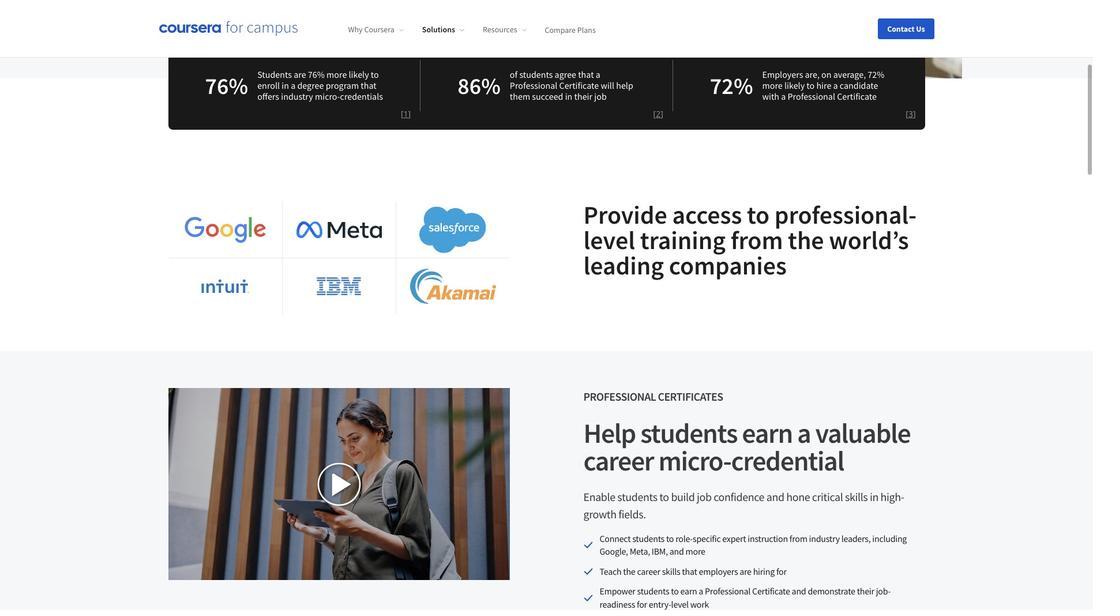 Task type: describe. For each thing, give the bounding box(es) containing it.
why
[[348, 24, 363, 35]]

empower students to earn a professional certificate and demonstrate their job- readiness for entry-level work
[[600, 586, 891, 610]]

level inside empower students to earn a professional certificate and demonstrate their job- readiness for entry-level work
[[671, 599, 689, 610]]

enable
[[584, 490, 615, 504]]

valuable
[[816, 416, 911, 451]]

companies
[[669, 250, 787, 282]]

job inside enable students to build job confidence and hone critical skills in high- growth fields.
[[697, 490, 712, 504]]

students
[[257, 69, 292, 80]]

micro- inside help students earn a valuable career micro-credential
[[659, 444, 731, 478]]

hone
[[786, 490, 810, 504]]

confidence
[[714, 490, 764, 504]]

why coursera link
[[348, 24, 404, 35]]

teach the career skills that employers are hiring for
[[600, 566, 787, 577]]

meta,
[[630, 546, 650, 558]]

their inside empower students to earn a professional certificate and demonstrate their job- readiness for entry-level work
[[857, 586, 875, 597]]

job inside of students agree that a professional certificate will help them succeed in their job
[[594, 91, 607, 102]]

to for level
[[747, 199, 770, 231]]

from inside provide access to professional- level training from the world's leading companies
[[731, 224, 783, 256]]

to for a
[[671, 586, 679, 597]]

hiring
[[753, 566, 775, 577]]

specific
[[693, 533, 721, 545]]

empower
[[600, 586, 636, 597]]

compare plans
[[545, 24, 596, 35]]

candidate
[[840, 80, 878, 91]]

connect students to role-specific expert instruction from industry leaders, including google, meta, ibm, and more
[[600, 533, 907, 558]]

to inside employers are, on average, 72% more likely to hire a candidate with a professional certificate
[[807, 80, 815, 91]]

access
[[672, 199, 742, 231]]

training
[[640, 224, 726, 256]]

of students agree that a professional certificate will help them succeed in their job
[[510, 69, 633, 102]]

students for of
[[519, 69, 553, 80]]

build
[[671, 490, 695, 504]]

why coursera
[[348, 24, 395, 35]]

certificates
[[658, 389, 723, 404]]

likely inside the students are 76% more likely to enroll in a degree program that offers industry micro-credentials
[[349, 69, 369, 80]]

coursera
[[364, 24, 395, 35]]

1
[[404, 108, 408, 119]]

on
[[822, 69, 832, 80]]

with
[[762, 91, 779, 102]]

[ for 86%
[[653, 108, 656, 119]]

a inside help students earn a valuable career micro-credential
[[797, 416, 811, 451]]

[ 3 ]
[[906, 108, 916, 119]]

employers
[[699, 566, 738, 577]]

connect
[[600, 533, 631, 545]]

succeed
[[532, 91, 563, 102]]

professional inside employers are, on average, 72% more likely to hire a candidate with a professional certificate
[[788, 91, 835, 102]]

0 horizontal spatial 72%
[[710, 71, 753, 100]]

[ for 72%
[[906, 108, 909, 119]]

will
[[601, 80, 614, 91]]

enroll
[[257, 80, 280, 91]]

intuit logo image
[[202, 279, 249, 294]]

them
[[510, 91, 530, 102]]

more inside connect students to role-specific expert instruction from industry leaders, including google, meta, ibm, and more
[[686, 546, 705, 558]]

degree
[[297, 80, 324, 91]]

work
[[690, 599, 709, 610]]

and inside enable students to build job confidence and hone critical skills in high- growth fields.
[[767, 490, 784, 504]]

[ 1 ]
[[401, 108, 411, 119]]

to inside the students are 76% more likely to enroll in a degree program that offers industry micro-credentials
[[371, 69, 379, 80]]

86%
[[458, 71, 501, 100]]

0 horizontal spatial the
[[623, 566, 636, 577]]

compare plans link
[[545, 24, 596, 35]]

contact us
[[887, 23, 925, 34]]

certificate inside employers are, on average, 72% more likely to hire a candidate with a professional certificate
[[837, 91, 877, 102]]

in inside enable students to build job confidence and hone critical skills in high- growth fields.
[[870, 490, 879, 504]]

agree
[[555, 69, 576, 80]]

provide access to professional- level training from the world's leading companies
[[584, 199, 917, 282]]

professional certificates
[[584, 389, 723, 404]]

instruction
[[748, 533, 788, 545]]

76% inside the students are 76% more likely to enroll in a degree program that offers industry micro-credentials
[[308, 69, 325, 80]]

help
[[584, 416, 636, 451]]

micro- inside the students are 76% more likely to enroll in a degree program that offers industry micro-credentials
[[315, 91, 340, 102]]

contact
[[887, 23, 915, 34]]

expert
[[722, 533, 746, 545]]

2 horizontal spatial that
[[682, 566, 697, 577]]

] for 76%
[[408, 108, 411, 119]]

3
[[909, 108, 913, 119]]

likely inside employers are, on average, 72% more likely to hire a candidate with a professional certificate
[[785, 80, 805, 91]]

micro-credentials video thumb image
[[168, 388, 510, 580]]

critical
[[812, 490, 843, 504]]

from inside connect students to role-specific expert instruction from industry leaders, including google, meta, ibm, and more
[[790, 533, 808, 545]]

more inside employers are, on average, 72% more likely to hire a candidate with a professional certificate
[[762, 80, 783, 91]]

are inside the students are 76% more likely to enroll in a degree program that offers industry micro-credentials
[[294, 69, 306, 80]]

of
[[510, 69, 518, 80]]

1 vertical spatial are
[[740, 566, 752, 577]]

students for empower
[[637, 586, 669, 597]]

solutions link
[[422, 24, 464, 35]]

plans
[[577, 24, 596, 35]]

contact us button
[[878, 18, 934, 39]]

that inside the students are 76% more likely to enroll in a degree program that offers industry micro-credentials
[[361, 80, 377, 91]]

readiness
[[600, 599, 635, 610]]



Task type: vqa. For each thing, say whether or not it's contained in the screenshot.
REACT: inside the the Typescript in React: useContext, useReducer, Type assertion
no



Task type: locate. For each thing, give the bounding box(es) containing it.
0 horizontal spatial ]
[[408, 108, 411, 119]]

and down role-
[[670, 546, 684, 558]]

0 horizontal spatial in
[[282, 80, 289, 91]]

0 horizontal spatial for
[[637, 599, 647, 610]]

to inside enable students to build job confidence and hone critical skills in high- growth fields.
[[660, 490, 669, 504]]

1 horizontal spatial skills
[[845, 490, 868, 504]]

more inside the students are 76% more likely to enroll in a degree program that offers industry micro-credentials
[[327, 69, 347, 80]]

0 vertical spatial industry
[[281, 91, 313, 102]]

2 horizontal spatial more
[[762, 80, 783, 91]]

in left high-
[[870, 490, 879, 504]]

1 vertical spatial industry
[[809, 533, 840, 545]]

2 horizontal spatial certificate
[[837, 91, 877, 102]]

help students earn a valuable career micro-credential
[[584, 416, 911, 478]]

in inside the students are 76% more likely to enroll in a degree program that offers industry micro-credentials
[[282, 80, 289, 91]]

0 horizontal spatial skills
[[662, 566, 680, 577]]

offers
[[257, 91, 279, 102]]

and inside empower students to earn a professional certificate and demonstrate their job- readiness for entry-level work
[[792, 586, 806, 597]]

3 [ from the left
[[906, 108, 909, 119]]

level inside provide access to professional- level training from the world's leading companies
[[584, 224, 635, 256]]

72%
[[868, 69, 885, 80], [710, 71, 753, 100]]

program
[[326, 80, 359, 91]]

3 ] from the left
[[913, 108, 916, 119]]

0 vertical spatial the
[[788, 224, 824, 256]]

]
[[408, 108, 411, 119], [661, 108, 663, 119], [913, 108, 916, 119]]

and
[[767, 490, 784, 504], [670, 546, 684, 558], [792, 586, 806, 597]]

are,
[[805, 69, 820, 80]]

0 horizontal spatial that
[[361, 80, 377, 91]]

0 vertical spatial level
[[584, 224, 635, 256]]

0 vertical spatial their
[[574, 91, 593, 102]]

more left are,
[[762, 80, 783, 91]]

ibm leader logo image
[[316, 263, 363, 310]]

students inside connect students to role-specific expert instruction from industry leaders, including google, meta, ibm, and more
[[632, 533, 665, 545]]

employers
[[762, 69, 803, 80]]

for
[[776, 566, 787, 577], [637, 599, 647, 610]]

career inside help students earn a valuable career micro-credential
[[584, 444, 654, 478]]

growth
[[584, 507, 617, 522]]

and left hone
[[767, 490, 784, 504]]

credential
[[731, 444, 844, 478]]

1 horizontal spatial ]
[[661, 108, 663, 119]]

earn inside help students earn a valuable career micro-credential
[[742, 416, 793, 451]]

demonstrate
[[808, 586, 855, 597]]

including
[[872, 533, 907, 545]]

a inside of students agree that a professional certificate will help them succeed in their job
[[596, 69, 600, 80]]

role-
[[676, 533, 693, 545]]

are right students
[[294, 69, 306, 80]]

industry left leaders,
[[809, 533, 840, 545]]

] for 72%
[[913, 108, 916, 119]]

1 horizontal spatial level
[[671, 599, 689, 610]]

for left entry- on the right bottom of the page
[[637, 599, 647, 610]]

students inside enable students to build job confidence and hone critical skills in high- growth fields.
[[618, 490, 658, 504]]

certificate inside of students agree that a professional certificate will help them succeed in their job
[[559, 80, 599, 91]]

credentials
[[340, 91, 383, 102]]

certificate inside empower students to earn a professional certificate and demonstrate their job- readiness for entry-level work
[[752, 586, 790, 597]]

that inside of students agree that a professional certificate will help them succeed in their job
[[578, 69, 594, 80]]

to
[[371, 69, 379, 80], [807, 80, 815, 91], [747, 199, 770, 231], [660, 490, 669, 504], [666, 533, 674, 545], [671, 586, 679, 597]]

] for 86%
[[661, 108, 663, 119]]

2
[[656, 108, 661, 119]]

0 vertical spatial are
[[294, 69, 306, 80]]

earn inside empower students to earn a professional certificate and demonstrate their job- readiness for entry-level work
[[680, 586, 697, 597]]

0 horizontal spatial more
[[327, 69, 347, 80]]

1 horizontal spatial micro-
[[659, 444, 731, 478]]

[ for 76%
[[401, 108, 404, 119]]

skills
[[845, 490, 868, 504], [662, 566, 680, 577]]

entry-
[[649, 599, 671, 610]]

0 vertical spatial job
[[594, 91, 607, 102]]

0 vertical spatial micro-
[[315, 91, 340, 102]]

leading
[[584, 250, 664, 282]]

1 ] from the left
[[408, 108, 411, 119]]

0 horizontal spatial from
[[731, 224, 783, 256]]

1 horizontal spatial industry
[[809, 533, 840, 545]]

1 vertical spatial micro-
[[659, 444, 731, 478]]

leaders,
[[842, 533, 871, 545]]

industry inside the students are 76% more likely to enroll in a degree program that offers industry micro-credentials
[[281, 91, 313, 102]]

1 vertical spatial skills
[[662, 566, 680, 577]]

micro-
[[315, 91, 340, 102], [659, 444, 731, 478]]

2 horizontal spatial and
[[792, 586, 806, 597]]

us
[[916, 23, 925, 34]]

students right of
[[519, 69, 553, 80]]

72% right average,
[[868, 69, 885, 80]]

1 vertical spatial and
[[670, 546, 684, 558]]

industry right offers
[[281, 91, 313, 102]]

0 horizontal spatial and
[[670, 546, 684, 558]]

1 horizontal spatial [
[[653, 108, 656, 119]]

coursera for campus image
[[159, 21, 297, 37]]

students for enable
[[618, 490, 658, 504]]

akamai image
[[410, 269, 496, 304]]

students down "certificates"
[[640, 416, 737, 451]]

compare
[[545, 24, 576, 35]]

1 horizontal spatial for
[[776, 566, 787, 577]]

0 vertical spatial skills
[[845, 490, 868, 504]]

a inside the students are 76% more likely to enroll in a degree program that offers industry micro-credentials
[[291, 80, 296, 91]]

that right program
[[361, 80, 377, 91]]

0 vertical spatial earn
[[742, 416, 793, 451]]

are
[[294, 69, 306, 80], [740, 566, 752, 577]]

career
[[584, 444, 654, 478], [637, 566, 660, 577]]

2 horizontal spatial [
[[906, 108, 909, 119]]

to inside empower students to earn a professional certificate and demonstrate their job- readiness for entry-level work
[[671, 586, 679, 597]]

students
[[519, 69, 553, 80], [640, 416, 737, 451], [618, 490, 658, 504], [632, 533, 665, 545], [637, 586, 669, 597]]

job-
[[876, 586, 891, 597]]

76% left program
[[308, 69, 325, 80]]

1 vertical spatial for
[[637, 599, 647, 610]]

to left build
[[660, 490, 669, 504]]

google,
[[600, 546, 628, 558]]

0 vertical spatial career
[[584, 444, 654, 478]]

meta logo image
[[296, 221, 382, 239]]

1 horizontal spatial are
[[740, 566, 752, 577]]

1 horizontal spatial that
[[578, 69, 594, 80]]

students inside of students agree that a professional certificate will help them succeed in their job
[[519, 69, 553, 80]]

students up fields.
[[618, 490, 658, 504]]

2 horizontal spatial in
[[870, 490, 879, 504]]

to right access
[[747, 199, 770, 231]]

likely left are,
[[785, 80, 805, 91]]

provide
[[584, 199, 667, 231]]

1 horizontal spatial and
[[767, 490, 784, 504]]

professional inside of students agree that a professional certificate will help them succeed in their job
[[510, 80, 558, 91]]

enable students to build job confidence and hone critical skills in high- growth fields.
[[584, 490, 904, 522]]

hire
[[817, 80, 832, 91]]

1 vertical spatial earn
[[680, 586, 697, 597]]

0 horizontal spatial job
[[594, 91, 607, 102]]

for inside empower students to earn a professional certificate and demonstrate their job- readiness for entry-level work
[[637, 599, 647, 610]]

are left hiring
[[740, 566, 752, 577]]

that left employers
[[682, 566, 697, 577]]

1 vertical spatial career
[[637, 566, 660, 577]]

their left will
[[574, 91, 593, 102]]

to for job
[[660, 490, 669, 504]]

high-
[[881, 490, 904, 504]]

76%
[[308, 69, 325, 80], [205, 71, 248, 100]]

2 ] from the left
[[661, 108, 663, 119]]

google image
[[183, 216, 268, 244]]

0 vertical spatial from
[[731, 224, 783, 256]]

to for specific
[[666, 533, 674, 545]]

1 horizontal spatial job
[[697, 490, 712, 504]]

1 vertical spatial level
[[671, 599, 689, 610]]

[ 2 ]
[[653, 108, 663, 119]]

1 vertical spatial their
[[857, 586, 875, 597]]

0 horizontal spatial industry
[[281, 91, 313, 102]]

likely
[[349, 69, 369, 80], [785, 80, 805, 91]]

to inside connect students to role-specific expert instruction from industry leaders, including google, meta, ibm, and more
[[666, 533, 674, 545]]

0 horizontal spatial [
[[401, 108, 404, 119]]

in inside of students agree that a professional certificate will help them succeed in their job
[[565, 91, 573, 102]]

students up meta, on the right
[[632, 533, 665, 545]]

job left help
[[594, 91, 607, 102]]

the
[[788, 224, 824, 256], [623, 566, 636, 577]]

2 horizontal spatial ]
[[913, 108, 916, 119]]

industry inside connect students to role-specific expert instruction from industry leaders, including google, meta, ibm, and more
[[809, 533, 840, 545]]

the inside provide access to professional- level training from the world's leading companies
[[788, 224, 824, 256]]

more down "specific"
[[686, 546, 705, 558]]

0 horizontal spatial earn
[[680, 586, 697, 597]]

1 vertical spatial the
[[623, 566, 636, 577]]

professional inside empower students to earn a professional certificate and demonstrate their job- readiness for entry-level work
[[705, 586, 751, 597]]

1 horizontal spatial earn
[[742, 416, 793, 451]]

1 horizontal spatial likely
[[785, 80, 805, 91]]

1 horizontal spatial their
[[857, 586, 875, 597]]

career up enable
[[584, 444, 654, 478]]

in
[[282, 80, 289, 91], [565, 91, 573, 102], [870, 490, 879, 504]]

students for connect
[[632, 533, 665, 545]]

certificate down average,
[[837, 91, 877, 102]]

0 horizontal spatial certificate
[[559, 80, 599, 91]]

career down meta, on the right
[[637, 566, 660, 577]]

job right build
[[697, 490, 712, 504]]

a inside empower students to earn a professional certificate and demonstrate their job- readiness for entry-level work
[[699, 586, 703, 597]]

skills down ibm,
[[662, 566, 680, 577]]

0 vertical spatial and
[[767, 490, 784, 504]]

certificate left will
[[559, 80, 599, 91]]

1 horizontal spatial in
[[565, 91, 573, 102]]

1 horizontal spatial more
[[686, 546, 705, 558]]

72% inside employers are, on average, 72% more likely to hire a candidate with a professional certificate
[[868, 69, 885, 80]]

skills inside enable students to build job confidence and hone critical skills in high- growth fields.
[[845, 490, 868, 504]]

students up entry- on the right bottom of the page
[[637, 586, 669, 597]]

and inside connect students to role-specific expert instruction from industry leaders, including google, meta, ibm, and more
[[670, 546, 684, 558]]

0 horizontal spatial 76%
[[205, 71, 248, 100]]

level
[[584, 224, 635, 256], [671, 599, 689, 610]]

that
[[578, 69, 594, 80], [361, 80, 377, 91], [682, 566, 697, 577]]

ibm,
[[652, 546, 668, 558]]

0 horizontal spatial level
[[584, 224, 635, 256]]

in right succeed
[[565, 91, 573, 102]]

students for help
[[640, 416, 737, 451]]

teach
[[600, 566, 622, 577]]

0 horizontal spatial their
[[574, 91, 593, 102]]

and left the demonstrate
[[792, 586, 806, 597]]

likely up credentials
[[349, 69, 369, 80]]

to up credentials
[[371, 69, 379, 80]]

more
[[327, 69, 347, 80], [762, 80, 783, 91], [686, 546, 705, 558]]

skills right critical
[[845, 490, 868, 504]]

employers are, on average, 72% more likely to hire a candidate with a professional certificate
[[762, 69, 885, 102]]

more right degree
[[327, 69, 347, 80]]

resources link
[[483, 24, 526, 35]]

for right hiring
[[776, 566, 787, 577]]

average,
[[834, 69, 866, 80]]

their left job-
[[857, 586, 875, 597]]

1 horizontal spatial 72%
[[868, 69, 885, 80]]

their inside of students agree that a professional certificate will help them succeed in their job
[[574, 91, 593, 102]]

students inside empower students to earn a professional certificate and demonstrate their job- readiness for entry-level work
[[637, 586, 669, 597]]

76% left enroll
[[205, 71, 248, 100]]

1 horizontal spatial certificate
[[752, 586, 790, 597]]

to left role-
[[666, 533, 674, 545]]

resources
[[483, 24, 517, 35]]

0 horizontal spatial micro-
[[315, 91, 340, 102]]

professional
[[510, 80, 558, 91], [788, 91, 835, 102], [584, 389, 656, 404], [705, 586, 751, 597]]

help
[[616, 80, 633, 91]]

job
[[594, 91, 607, 102], [697, 490, 712, 504]]

professional-
[[775, 199, 917, 231]]

industry
[[281, 91, 313, 102], [809, 533, 840, 545]]

1 horizontal spatial from
[[790, 533, 808, 545]]

to up entry- on the right bottom of the page
[[671, 586, 679, 597]]

certificate for succeed
[[559, 80, 599, 91]]

solutions
[[422, 24, 455, 35]]

72% left with
[[710, 71, 753, 100]]

0 vertical spatial for
[[776, 566, 787, 577]]

from
[[731, 224, 783, 256], [790, 533, 808, 545]]

1 vertical spatial from
[[790, 533, 808, 545]]

1 horizontal spatial the
[[788, 224, 824, 256]]

certificate for job-
[[752, 586, 790, 597]]

world's
[[829, 224, 909, 256]]

fields.
[[619, 507, 646, 522]]

[
[[401, 108, 404, 119], [653, 108, 656, 119], [906, 108, 909, 119]]

to inside provide access to professional- level training from the world's leading companies
[[747, 199, 770, 231]]

to left hire
[[807, 80, 815, 91]]

0 horizontal spatial are
[[294, 69, 306, 80]]

2 vertical spatial and
[[792, 586, 806, 597]]

certificate down hiring
[[752, 586, 790, 597]]

their
[[574, 91, 593, 102], [857, 586, 875, 597]]

1 vertical spatial job
[[697, 490, 712, 504]]

students inside help students earn a valuable career micro-credential
[[640, 416, 737, 451]]

1 [ from the left
[[401, 108, 404, 119]]

in right enroll
[[282, 80, 289, 91]]

2 [ from the left
[[653, 108, 656, 119]]

that right agree
[[578, 69, 594, 80]]

1 horizontal spatial 76%
[[308, 69, 325, 80]]

0 horizontal spatial likely
[[349, 69, 369, 80]]

students are 76% more likely to enroll in a degree program that offers industry micro-credentials
[[257, 69, 383, 102]]

salesforce logo image
[[420, 207, 486, 253]]



